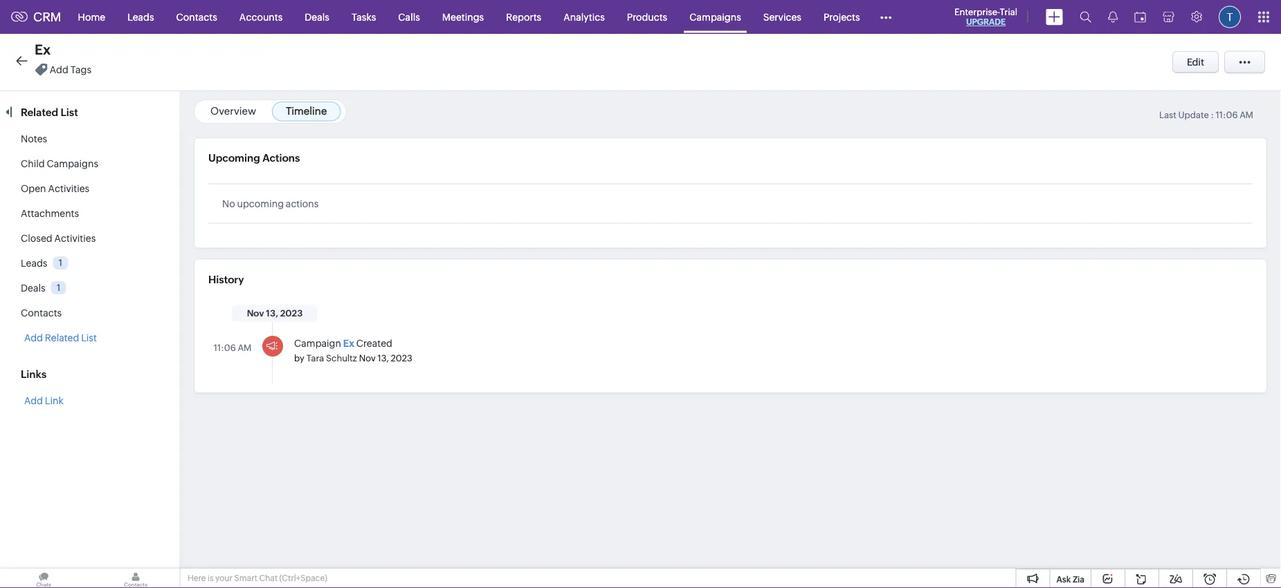 Task type: locate. For each thing, give the bounding box(es) containing it.
0 horizontal spatial 2023
[[280, 309, 303, 319]]

closed
[[21, 233, 52, 244]]

created
[[356, 338, 392, 349]]

0 horizontal spatial deals link
[[21, 283, 45, 294]]

1 horizontal spatial am
[[1240, 110, 1253, 120]]

add left tags
[[50, 64, 68, 75]]

is
[[208, 574, 214, 584]]

list
[[61, 106, 78, 118], [81, 333, 97, 344]]

actions
[[262, 152, 300, 164]]

contacts link up add related list
[[21, 308, 62, 319]]

campaigns
[[689, 11, 741, 22], [47, 158, 98, 170]]

1 vertical spatial leads
[[21, 258, 47, 269]]

nov down created
[[359, 353, 376, 364]]

add related list
[[24, 333, 97, 344]]

0 vertical spatial am
[[1240, 110, 1253, 120]]

1 vertical spatial nov
[[359, 353, 376, 364]]

am down nov 13, 2023
[[238, 343, 251, 354]]

2023 down created
[[391, 353, 412, 364]]

child campaigns
[[21, 158, 98, 170]]

deals down 'closed'
[[21, 283, 45, 294]]

leads link right home
[[116, 0, 165, 34]]

schultz
[[326, 353, 357, 364]]

projects
[[824, 11, 860, 22]]

11:06
[[1216, 110, 1238, 120], [214, 343, 236, 354]]

add left the link
[[24, 396, 43, 407]]

1 vertical spatial add
[[24, 333, 43, 344]]

1 vertical spatial 2023
[[391, 353, 412, 364]]

activities
[[48, 183, 89, 194], [54, 233, 96, 244]]

upcoming
[[237, 198, 284, 209]]

zia
[[1073, 575, 1084, 585]]

contacts left accounts on the top of page
[[176, 11, 217, 22]]

11:06 down history
[[214, 343, 236, 354]]

calls link
[[387, 0, 431, 34]]

0 horizontal spatial campaigns
[[47, 158, 98, 170]]

link
[[45, 396, 63, 407]]

1 vertical spatial activities
[[54, 233, 96, 244]]

0 horizontal spatial leads link
[[21, 258, 47, 269]]

services
[[763, 11, 801, 22]]

0 horizontal spatial list
[[61, 106, 78, 118]]

last update : 11:06 am
[[1159, 110, 1253, 120]]

ex up schultz
[[343, 338, 354, 349]]

1 horizontal spatial contacts
[[176, 11, 217, 22]]

deals link
[[294, 0, 340, 34], [21, 283, 45, 294]]

related
[[21, 106, 58, 118], [45, 333, 79, 344]]

your
[[215, 574, 232, 584]]

campaigns left "services" link
[[689, 11, 741, 22]]

contacts
[[176, 11, 217, 22], [21, 308, 62, 319]]

0 vertical spatial leads link
[[116, 0, 165, 34]]

0 vertical spatial 2023
[[280, 309, 303, 319]]

0 vertical spatial activities
[[48, 183, 89, 194]]

0 vertical spatial leads
[[127, 11, 154, 22]]

related up links
[[45, 333, 79, 344]]

am
[[1240, 110, 1253, 120], [238, 343, 251, 354]]

leads link
[[116, 0, 165, 34], [21, 258, 47, 269]]

activities down attachments
[[54, 233, 96, 244]]

open activities link
[[21, 183, 89, 194]]

1 vertical spatial contacts
[[21, 308, 62, 319]]

0 horizontal spatial contacts
[[21, 308, 62, 319]]

campaigns up open activities link
[[47, 158, 98, 170]]

0 vertical spatial contacts
[[176, 11, 217, 22]]

add link
[[24, 396, 63, 407]]

2 vertical spatial add
[[24, 396, 43, 407]]

0 horizontal spatial deals
[[21, 283, 45, 294]]

1 horizontal spatial 2023
[[391, 353, 412, 364]]

accounts
[[239, 11, 283, 22]]

deals left tasks
[[305, 11, 329, 22]]

related up notes link
[[21, 106, 58, 118]]

0 vertical spatial nov
[[247, 309, 264, 319]]

deals link down 'closed'
[[21, 283, 45, 294]]

add for history
[[50, 64, 68, 75]]

add
[[50, 64, 68, 75], [24, 333, 43, 344], [24, 396, 43, 407]]

0 vertical spatial campaigns
[[689, 11, 741, 22]]

1 vertical spatial ex
[[343, 338, 354, 349]]

0 horizontal spatial leads
[[21, 258, 47, 269]]

ex
[[35, 42, 51, 58], [343, 338, 354, 349]]

nov up 11:06 am
[[247, 309, 264, 319]]

edit button
[[1172, 51, 1219, 73]]

1 horizontal spatial campaigns
[[689, 11, 741, 22]]

1 vertical spatial 11:06
[[214, 343, 236, 354]]

tasks link
[[340, 0, 387, 34]]

2023 up campaign
[[280, 309, 303, 319]]

1 horizontal spatial 13,
[[377, 353, 389, 364]]

1 vertical spatial leads link
[[21, 258, 47, 269]]

overview link
[[210, 105, 256, 117]]

deals link left tasks
[[294, 0, 340, 34]]

contacts link
[[165, 0, 228, 34], [21, 308, 62, 319]]

0 vertical spatial add
[[50, 64, 68, 75]]

ex inside campaign ex created by tara schultz nov 13, 2023
[[343, 338, 354, 349]]

activities down 'child campaigns' link
[[48, 183, 89, 194]]

1 vertical spatial am
[[238, 343, 251, 354]]

contacts link left accounts on the top of page
[[165, 0, 228, 34]]

1 horizontal spatial ex
[[343, 338, 354, 349]]

1 vertical spatial list
[[81, 333, 97, 344]]

add for nov 13, 2023
[[24, 396, 43, 407]]

1
[[59, 258, 62, 268], [57, 283, 60, 293]]

0 horizontal spatial 13,
[[266, 309, 278, 319]]

calls
[[398, 11, 420, 22]]

chat
[[259, 574, 278, 584]]

leads link down 'closed'
[[21, 258, 47, 269]]

ask zia
[[1056, 575, 1084, 585]]

reports
[[506, 11, 541, 22]]

closed activities link
[[21, 233, 96, 244]]

ex down crm
[[35, 42, 51, 58]]

trial
[[1000, 7, 1017, 17]]

campaign
[[294, 338, 341, 349]]

nov 13, 2023
[[247, 309, 303, 319]]

2023
[[280, 309, 303, 319], [391, 353, 412, 364]]

deals
[[305, 11, 329, 22], [21, 283, 45, 294]]

0 vertical spatial contacts link
[[165, 0, 228, 34]]

add up links
[[24, 333, 43, 344]]

profile element
[[1210, 0, 1249, 34]]

products link
[[616, 0, 678, 34]]

0 horizontal spatial am
[[238, 343, 251, 354]]

0 vertical spatial deals
[[305, 11, 329, 22]]

child campaigns link
[[21, 158, 98, 170]]

leads down 'closed'
[[21, 258, 47, 269]]

contacts up add related list
[[21, 308, 62, 319]]

0 horizontal spatial nov
[[247, 309, 264, 319]]

child
[[21, 158, 45, 170]]

0 vertical spatial 1
[[59, 258, 62, 268]]

signals element
[[1100, 0, 1126, 34]]

ex link
[[343, 338, 354, 349]]

1 vertical spatial 1
[[57, 283, 60, 293]]

related list
[[21, 106, 80, 118]]

enterprise-
[[954, 7, 1000, 17]]

0 vertical spatial deals link
[[294, 0, 340, 34]]

0 vertical spatial 11:06
[[1216, 110, 1238, 120]]

1 horizontal spatial deals link
[[294, 0, 340, 34]]

1 horizontal spatial nov
[[359, 353, 376, 364]]

leads
[[127, 11, 154, 22], [21, 258, 47, 269]]

0 horizontal spatial ex
[[35, 42, 51, 58]]

nov inside campaign ex created by tara schultz nov 13, 2023
[[359, 353, 376, 364]]

1 vertical spatial deals
[[21, 283, 45, 294]]

nov
[[247, 309, 264, 319], [359, 353, 376, 364]]

13,
[[266, 309, 278, 319], [377, 353, 389, 364]]

1 vertical spatial 13,
[[377, 353, 389, 364]]

chats image
[[0, 570, 87, 589]]

11:06 right :
[[1216, 110, 1238, 120]]

1 horizontal spatial deals
[[305, 11, 329, 22]]

0 vertical spatial 13,
[[266, 309, 278, 319]]

1 for leads
[[59, 258, 62, 268]]

1 horizontal spatial leads
[[127, 11, 154, 22]]

notes
[[21, 134, 47, 145]]

1 horizontal spatial 11:06
[[1216, 110, 1238, 120]]

history
[[208, 274, 244, 286]]

0 horizontal spatial contacts link
[[21, 308, 62, 319]]

smart
[[234, 574, 257, 584]]

1 vertical spatial contacts link
[[21, 308, 62, 319]]

leads right home link
[[127, 11, 154, 22]]

timeline
[[286, 105, 327, 117]]

am right :
[[1240, 110, 1253, 120]]



Task type: describe. For each thing, give the bounding box(es) containing it.
calendar image
[[1134, 11, 1146, 22]]

products
[[627, 11, 667, 22]]

tara
[[306, 353, 324, 364]]

closed activities
[[21, 233, 96, 244]]

0 vertical spatial ex
[[35, 42, 51, 58]]

add tags
[[50, 64, 91, 75]]

meetings
[[442, 11, 484, 22]]

edit
[[1187, 57, 1204, 68]]

meetings link
[[431, 0, 495, 34]]

activities for open activities
[[48, 183, 89, 194]]

notes link
[[21, 134, 47, 145]]

1 horizontal spatial contacts link
[[165, 0, 228, 34]]

1 vertical spatial deals link
[[21, 283, 45, 294]]

reports link
[[495, 0, 552, 34]]

timeline link
[[286, 105, 327, 117]]

home
[[78, 11, 105, 22]]

contacts image
[[92, 570, 179, 589]]

last
[[1159, 110, 1176, 120]]

here
[[188, 574, 206, 584]]

tags
[[70, 64, 91, 75]]

campaign ex created by tara schultz nov 13, 2023
[[294, 338, 412, 364]]

search element
[[1071, 0, 1100, 34]]

upgrade
[[966, 17, 1006, 27]]

accounts link
[[228, 0, 294, 34]]

tasks
[[352, 11, 376, 22]]

by
[[294, 353, 304, 364]]

Other Modules field
[[871, 6, 901, 28]]

analytics link
[[552, 0, 616, 34]]

overview
[[210, 105, 256, 117]]

13, inside campaign ex created by tara schultz nov 13, 2023
[[377, 353, 389, 364]]

enterprise-trial upgrade
[[954, 7, 1017, 27]]

1 horizontal spatial leads link
[[116, 0, 165, 34]]

:
[[1211, 110, 1214, 120]]

11:06 am
[[214, 343, 251, 354]]

analytics
[[564, 11, 605, 22]]

1 vertical spatial campaigns
[[47, 158, 98, 170]]

2023 inside campaign ex created by tara schultz nov 13, 2023
[[391, 353, 412, 364]]

attachments
[[21, 208, 79, 219]]

search image
[[1080, 11, 1091, 23]]

no
[[222, 198, 235, 209]]

projects link
[[812, 0, 871, 34]]

no upcoming actions
[[222, 198, 319, 209]]

(ctrl+space)
[[279, 574, 327, 584]]

attachments link
[[21, 208, 79, 219]]

0 horizontal spatial 11:06
[[214, 343, 236, 354]]

campaigns link
[[678, 0, 752, 34]]

crm link
[[11, 10, 61, 24]]

signals image
[[1108, 11, 1118, 23]]

update
[[1178, 110, 1209, 120]]

links
[[21, 369, 46, 381]]

activities for closed activities
[[54, 233, 96, 244]]

profile image
[[1219, 6, 1241, 28]]

home link
[[67, 0, 116, 34]]

services link
[[752, 0, 812, 34]]

ask
[[1056, 575, 1071, 585]]

actions
[[286, 198, 319, 209]]

open activities
[[21, 183, 89, 194]]

upcoming actions
[[208, 152, 300, 164]]

here is your smart chat (ctrl+space)
[[188, 574, 327, 584]]

1 for deals
[[57, 283, 60, 293]]

1 vertical spatial related
[[45, 333, 79, 344]]

create menu element
[[1037, 0, 1071, 34]]

create menu image
[[1046, 9, 1063, 25]]

leads inside leads link
[[127, 11, 154, 22]]

upcoming
[[208, 152, 260, 164]]

1 horizontal spatial list
[[81, 333, 97, 344]]

0 vertical spatial related
[[21, 106, 58, 118]]

0 vertical spatial list
[[61, 106, 78, 118]]

open
[[21, 183, 46, 194]]

crm
[[33, 10, 61, 24]]



Task type: vqa. For each thing, say whether or not it's contained in the screenshot.
Next Record icon
no



